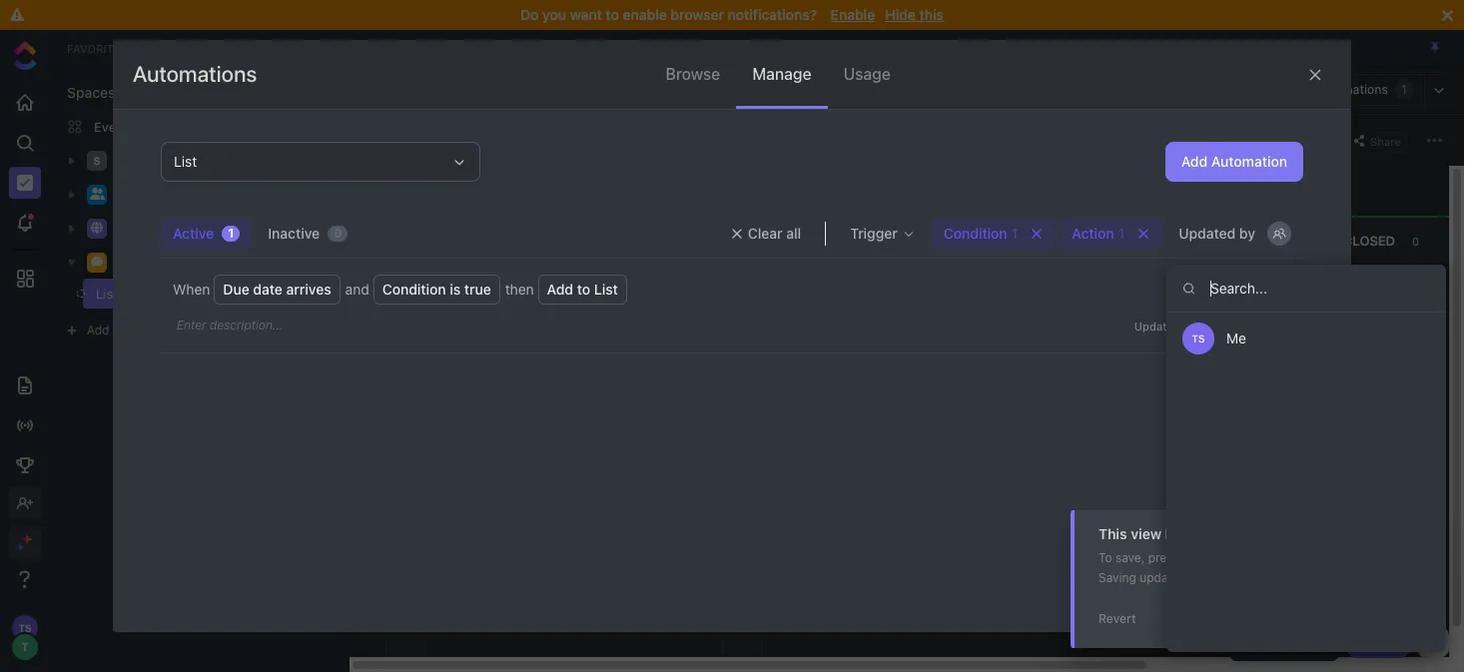 Task type: describe. For each thing, give the bounding box(es) containing it.
revert button
[[1091, 606, 1145, 632]]

team space link
[[116, 179, 324, 211]]

hide
[[885, 6, 916, 23]]

inactive
[[268, 225, 320, 242]]

Search... text field
[[1167, 265, 1447, 313]]

list down comment icon at the left top
[[96, 286, 118, 302]]

list right then
[[594, 281, 618, 298]]

browse
[[666, 65, 721, 83]]

2 l from the top
[[734, 343, 751, 351]]

enable
[[831, 6, 875, 23]]

observatory
[[116, 220, 193, 236]]

2
[[317, 287, 324, 300]]

1 vertical spatial list link
[[77, 279, 304, 309]]

n
[[400, 328, 413, 336]]

the
[[1189, 570, 1207, 585]]

updated by ts tara shultz
[[1135, 318, 1292, 333]]

0 horizontal spatial e
[[400, 321, 413, 328]]

this view has unsaved changes to save, press saving updates the view for everyone.
[[1099, 526, 1314, 585]]

clear all
[[748, 225, 802, 242]]

updated for updated by ts tara shultz
[[1135, 319, 1181, 332]]

revert
[[1099, 611, 1137, 626]]

0 for closed
[[1413, 234, 1420, 247]]

search
[[407, 132, 446, 147]]

browser
[[671, 6, 724, 23]]

estimate
[[482, 176, 527, 189]]

sorting
[[375, 175, 415, 190]]

add for add space
[[87, 323, 109, 338]]

automation
[[1212, 153, 1288, 170]]

time
[[453, 176, 478, 189]]

tasks...
[[449, 132, 490, 147]]

assignees button
[[1251, 128, 1338, 152]]

add space
[[87, 323, 148, 338]]

by for updated by ts tara shultz
[[1184, 319, 1197, 332]]

has
[[1166, 526, 1189, 542]]

redo
[[1071, 232, 1107, 248]]

due date arrives
[[223, 281, 331, 298]]

sorting by
[[375, 175, 432, 190]]

closed
[[1344, 232, 1396, 248]]

comment image
[[91, 256, 103, 268]]

space link
[[116, 145, 324, 177]]

condition is true
[[382, 281, 491, 298]]

everything link
[[51, 111, 349, 143]]

updated for updated by
[[1179, 225, 1236, 242]]

true
[[464, 281, 491, 298]]

1 vertical spatial me
[[1227, 330, 1247, 347]]

is
[[450, 281, 461, 298]]

observatory link
[[116, 213, 324, 245]]

then
[[505, 281, 534, 298]]

1 vertical spatial p
[[734, 360, 751, 369]]

condition
[[382, 281, 446, 298]]

user group image
[[89, 188, 104, 200]]

1 vertical spatial 1
[[228, 226, 234, 241]]

o
[[734, 324, 751, 335]]

Search tasks... text field
[[407, 126, 572, 154]]

c
[[734, 314, 751, 324]]

changes
[[1253, 526, 1310, 542]]

favorites
[[67, 41, 128, 54]]

c o l l a p s e d
[[734, 314, 751, 397]]

this
[[920, 6, 944, 23]]

0 vertical spatial to
[[606, 6, 619, 23]]

o p e n
[[400, 305, 413, 336]]

add automation
[[1182, 153, 1288, 170]]

unsaved
[[1193, 526, 1249, 542]]

share
[[1371, 134, 1402, 147]]

updates
[[1140, 570, 1186, 585]]

shultz
[[1256, 318, 1292, 333]]

search tasks...
[[407, 132, 490, 147]]

me button
[[1206, 128, 1251, 152]]

globe image
[[91, 222, 103, 234]]

rockstar link
[[116, 247, 324, 279]]

everything
[[94, 118, 160, 134]]

do
[[521, 6, 539, 23]]

and
[[345, 281, 369, 298]]

all
[[787, 225, 802, 242]]

ts inside updated by ts tara shultz
[[1206, 320, 1219, 332]]

assignees
[[1275, 134, 1330, 147]]

1 horizontal spatial e
[[734, 378, 751, 387]]

0 down n
[[400, 353, 413, 361]]

space for add space
[[113, 323, 148, 338]]

1 horizontal spatial automations
[[1316, 82, 1389, 97]]

arrives
[[286, 281, 331, 298]]

tara
[[1229, 318, 1253, 333]]

a
[[734, 351, 751, 360]]

task
[[1375, 634, 1402, 649]]



Task type: locate. For each thing, give the bounding box(es) containing it.
list link
[[143, 39, 184, 54], [77, 279, 304, 309]]

0 horizontal spatial automations
[[133, 61, 257, 87]]

2 vertical spatial add
[[87, 323, 109, 338]]

space up observatory
[[153, 186, 191, 202]]

s
[[734, 369, 751, 378]]

press
[[1149, 550, 1180, 565]]

2 vertical spatial by
[[1184, 319, 1197, 332]]

list right "favorites"
[[153, 39, 174, 54]]

e down a
[[734, 378, 751, 387]]

add down me button
[[1182, 153, 1208, 170]]

0 horizontal spatial by
[[418, 175, 432, 190]]

ts
[[1206, 320, 1219, 332], [1192, 333, 1205, 345]]

1 vertical spatial to
[[577, 281, 591, 298]]

d
[[734, 387, 751, 397]]

spaces link
[[51, 84, 115, 101]]

enter
[[177, 318, 206, 333]]

me
[[1227, 134, 1243, 147], [1227, 330, 1247, 347]]

updated left the tara
[[1135, 319, 1181, 332]]

rockstar
[[116, 254, 170, 270]]

clear
[[748, 225, 783, 242]]

enter description...
[[177, 318, 283, 333]]

1 vertical spatial updated
[[1135, 319, 1181, 332]]

usage
[[844, 65, 891, 83]]

add for add automation
[[1182, 153, 1208, 170]]

p up n
[[400, 313, 413, 321]]

0 vertical spatial by
[[418, 175, 432, 190]]

1 vertical spatial by
[[1240, 225, 1256, 242]]

view
[[1131, 526, 1162, 542], [1211, 570, 1236, 585]]

0 vertical spatial view
[[1131, 526, 1162, 542]]

list link right "favorites"
[[143, 39, 184, 54]]

this
[[1099, 526, 1128, 542]]

o
[[400, 305, 413, 313]]

0 horizontal spatial to
[[577, 281, 591, 298]]

to right then
[[577, 281, 591, 298]]

1 vertical spatial add
[[547, 281, 574, 298]]

active
[[173, 225, 214, 242]]

0 right redo
[[1124, 234, 1131, 247]]

l up a
[[734, 335, 751, 343]]

0 vertical spatial me
[[1227, 134, 1243, 147]]

1 vertical spatial ts
[[1192, 333, 1205, 345]]

0 vertical spatial list link
[[143, 39, 184, 54]]

view up the save,
[[1131, 526, 1162, 542]]

0 horizontal spatial add
[[87, 323, 109, 338]]

add to list
[[547, 281, 618, 298]]

0 vertical spatial space
[[116, 152, 154, 168]]

1 up share button at the top of the page
[[1402, 82, 1408, 97]]

space
[[116, 152, 154, 168], [153, 186, 191, 202], [113, 323, 148, 338]]

updated by
[[1179, 225, 1256, 242]]

date
[[253, 281, 283, 298]]

notifications?
[[728, 6, 817, 23]]

team space
[[116, 186, 191, 202]]

list
[[153, 39, 174, 54], [594, 281, 618, 298], [96, 286, 118, 302], [462, 296, 479, 308]]

enable
[[623, 6, 667, 23]]

to
[[1099, 550, 1112, 565]]

1 horizontal spatial add
[[547, 281, 574, 298]]

1 horizontal spatial view
[[1211, 570, 1236, 585]]

1 vertical spatial view
[[1211, 570, 1236, 585]]

1 l from the top
[[734, 335, 751, 343]]

p
[[400, 313, 413, 321], [734, 360, 751, 369]]

p up d
[[734, 360, 751, 369]]

l down o
[[734, 343, 751, 351]]

clear all button
[[718, 218, 814, 250]]

0 vertical spatial updated
[[1179, 225, 1236, 242]]

1 horizontal spatial p
[[734, 360, 751, 369]]

updated
[[1179, 225, 1236, 242], [1135, 319, 1181, 332]]

0 for blocked
[[876, 234, 883, 247]]

add for add to list
[[547, 281, 574, 298]]

0 for redo
[[1124, 234, 1131, 247]]

team
[[116, 186, 149, 202]]

space up "team"
[[116, 152, 154, 168]]

1
[[1402, 82, 1408, 97], [228, 226, 234, 241]]

view left for
[[1211, 570, 1236, 585]]

save,
[[1116, 550, 1145, 565]]

2 vertical spatial space
[[113, 323, 148, 338]]

add inside button
[[1182, 153, 1208, 170]]

0 vertical spatial p
[[400, 313, 413, 321]]

share button
[[1348, 128, 1408, 152]]

add automation button
[[1166, 142, 1304, 182]]

updated down add automation button
[[1179, 225, 1236, 242]]

when
[[173, 281, 210, 298]]

space inside 'link'
[[153, 186, 191, 202]]

updated by button
[[1167, 218, 1304, 250]]

for
[[1240, 570, 1255, 585]]

due
[[223, 281, 249, 298]]

updated inside updated by ts tara shultz
[[1135, 319, 1181, 332]]

1 vertical spatial space
[[153, 186, 191, 202]]

add right then
[[547, 281, 574, 298]]

do you want to enable browser notifications? enable hide this
[[521, 6, 944, 23]]

2 horizontal spatial add
[[1182, 153, 1208, 170]]

list link up enter
[[77, 279, 304, 309]]

list right is
[[462, 296, 479, 308]]

0 vertical spatial ts
[[1206, 320, 1219, 332]]

spaces
[[67, 84, 115, 101]]

time estimate
[[453, 176, 527, 189]]

0 vertical spatial 1
[[1402, 82, 1408, 97]]

0 right the closed
[[1413, 234, 1420, 247]]

l
[[734, 335, 751, 343], [734, 343, 751, 351]]

me inside button
[[1227, 134, 1243, 147]]

space for team space
[[153, 186, 191, 202]]

0 horizontal spatial ts
[[1192, 333, 1205, 345]]

blocked
[[798, 232, 859, 248]]

automations up share button at the top of the page
[[1316, 82, 1389, 97]]

0 right the blocked on the right top
[[876, 234, 883, 247]]

0 vertical spatial e
[[400, 321, 413, 328]]

by left the tara
[[1184, 319, 1197, 332]]

me left shultz
[[1227, 330, 1247, 347]]

1 horizontal spatial ts
[[1206, 320, 1219, 332]]

by down automation
[[1240, 225, 1256, 242]]

by for updated by
[[1240, 225, 1256, 242]]

updated by button
[[1167, 218, 1304, 250]]

you
[[543, 6, 567, 23]]

by inside updated by ts tara shultz
[[1184, 319, 1197, 332]]

5
[[734, 237, 751, 246]]

everyone.
[[1259, 570, 1314, 585]]

1 vertical spatial e
[[734, 378, 751, 387]]

by right sorting
[[418, 175, 432, 190]]

by inside updated by button
[[1240, 225, 1256, 242]]

manage
[[753, 65, 812, 83]]

automations
[[133, 61, 257, 87], [1316, 82, 1389, 97]]

0 horizontal spatial p
[[400, 313, 413, 321]]

automations up everything link
[[133, 61, 257, 87]]

want
[[570, 6, 602, 23]]

e
[[400, 321, 413, 328], [734, 378, 751, 387]]

2 horizontal spatial by
[[1240, 225, 1256, 242]]

by
[[418, 175, 432, 190], [1240, 225, 1256, 242], [1184, 319, 1197, 332]]

1 horizontal spatial to
[[606, 6, 619, 23]]

0
[[334, 226, 342, 241], [876, 234, 883, 247], [1124, 234, 1131, 247], [1413, 234, 1420, 247], [400, 353, 413, 361]]

saving
[[1099, 570, 1137, 585]]

0 horizontal spatial view
[[1131, 526, 1162, 542]]

updated inside button
[[1179, 225, 1236, 242]]

1 horizontal spatial by
[[1184, 319, 1197, 332]]

0 vertical spatial add
[[1182, 153, 1208, 170]]

me up 'add automation' at the right
[[1227, 134, 1243, 147]]

to right want
[[606, 6, 619, 23]]

description...
[[210, 318, 283, 333]]

1 up rockstar link
[[228, 226, 234, 241]]

to
[[606, 6, 619, 23], [577, 281, 591, 298]]

e down o
[[400, 321, 413, 328]]

0 right inactive
[[334, 226, 342, 241]]

by for sorting by
[[418, 175, 432, 190]]

add down comment icon at the left top
[[87, 323, 109, 338]]

1 horizontal spatial 1
[[1402, 82, 1408, 97]]

0 horizontal spatial 1
[[228, 226, 234, 241]]

space left enter
[[113, 323, 148, 338]]



Task type: vqa. For each thing, say whether or not it's contained in the screenshot.
excel & csv 'link' to the right
no



